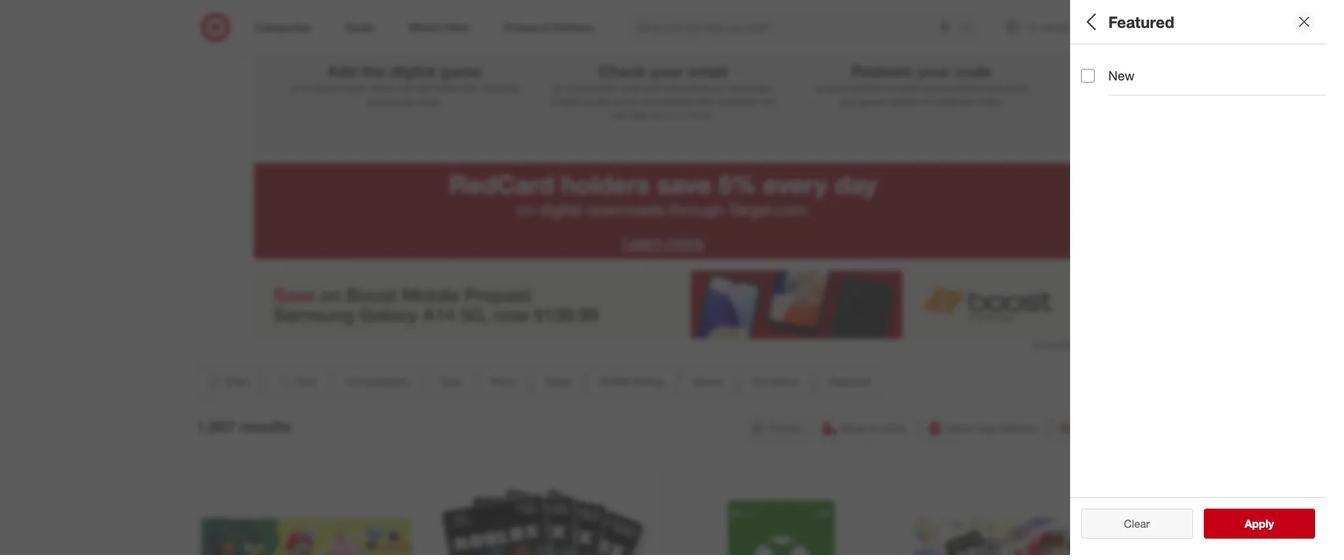 Task type: vqa. For each thing, say whether or not it's contained in the screenshot.


Task type: describe. For each thing, give the bounding box(es) containing it.
download inside "redeem your code to download the content you purchased directly to your game system or computer. enjoy!"
[[825, 82, 867, 93]]

pickup
[[768, 422, 801, 435]]

your inside add the digital game or content to your online cart and follow the checkout process as usual.
[[348, 82, 366, 93]]

esrb
[[600, 375, 629, 389]]

search
[[954, 22, 987, 35]]

apply button
[[1204, 509, 1315, 539]]

computer.
[[932, 95, 975, 107]]

compatibility inside all filters dialog
[[1081, 58, 1163, 74]]

esrb rating
[[600, 375, 664, 389]]

sponsored
[[1032, 340, 1073, 350]]

usual.
[[417, 95, 442, 107]]

and inside add the digital game or content to your online cart and follow the checkout process as usual.
[[417, 82, 433, 93]]

to inside check your email for a download code and instructions on next steps. emails usually arrive immediately after purchase, but can take up to 4+ hours.
[[664, 109, 672, 121]]

1 horizontal spatial digital
[[539, 200, 582, 220]]

genre button
[[681, 367, 734, 397]]

fpo/apo button
[[1081, 474, 1316, 522]]

cart
[[397, 82, 414, 93]]

same
[[946, 422, 974, 435]]

a
[[566, 82, 571, 93]]

steps.
[[748, 82, 774, 93]]

every
[[763, 169, 828, 200]]

featured inside dialog
[[1108, 12, 1175, 31]]

all filters
[[1081, 12, 1147, 31]]

same day delivery
[[946, 422, 1038, 435]]

filter
[[226, 375, 250, 389]]

immediately
[[640, 95, 692, 107]]

all
[[1146, 517, 1157, 531]]

day
[[977, 422, 996, 435]]

1,557
[[196, 417, 236, 436]]

checkout
[[480, 82, 519, 93]]

advertisement region
[[254, 271, 1073, 339]]

roblox gift card image
[[439, 473, 649, 556]]

store
[[882, 422, 906, 435]]

clear button
[[1081, 509, 1193, 539]]

What can we help you find? suggestions appear below search field
[[628, 12, 964, 42]]

process
[[368, 95, 402, 107]]

next
[[727, 82, 746, 93]]

all filters dialog
[[1070, 0, 1326, 556]]

learn
[[622, 233, 663, 253]]

delivery
[[999, 422, 1038, 435]]

5%
[[718, 169, 756, 200]]

1
[[399, 12, 410, 36]]

system
[[888, 95, 918, 107]]

downloads
[[586, 200, 664, 220]]

through
[[669, 200, 724, 220]]

1 vertical spatial compatibility
[[346, 375, 410, 389]]

type button
[[427, 367, 474, 397]]

code inside check your email for a download code and instructions on next steps. emails usually arrive immediately after purchase, but can take up to 4+ hours.
[[619, 82, 640, 93]]

usually
[[582, 95, 611, 107]]

enjoy!
[[977, 95, 1003, 107]]

game inside add the digital game or content to your online cart and follow the checkout process as usual.
[[440, 61, 482, 81]]

or inside "redeem your code to download the content you purchased directly to your game system or computer. enjoy!"
[[921, 95, 930, 107]]

rating
[[632, 375, 664, 389]]

condition button
[[739, 367, 810, 397]]

New checkbox
[[1081, 69, 1095, 82]]

more
[[667, 233, 704, 253]]

day
[[835, 169, 877, 200]]

shop
[[841, 422, 867, 435]]

download inside check your email for a download code and instructions on next steps. emails usually arrive immediately after purchase, but can take up to 4+ hours.
[[574, 82, 616, 93]]

all
[[1081, 12, 1100, 31]]

redcard holders save 5% every day
[[449, 169, 877, 200]]

1 horizontal spatial the
[[463, 82, 477, 93]]

redeem
[[851, 61, 913, 81]]

instructions
[[662, 82, 711, 93]]

fpo/apo
[[1081, 488, 1140, 504]]

1 vertical spatial compatibility button
[[334, 367, 422, 397]]

sort button
[[265, 367, 329, 397]]

new
[[1108, 68, 1135, 83]]

holders
[[561, 169, 650, 200]]

add the digital game or content to your online cart and follow the checkout process as usual.
[[290, 61, 519, 107]]

featured button
[[815, 367, 882, 397]]

hours.
[[689, 109, 715, 121]]

apply
[[1245, 517, 1274, 531]]

0 horizontal spatial the
[[361, 61, 385, 81]]

your inside check your email for a download code and instructions on next steps. emails usually arrive immediately after purchase, but can take up to 4+ hours.
[[650, 61, 683, 81]]

on inside check your email for a download code and instructions on next steps. emails usually arrive immediately after purchase, but can take up to 4+ hours.
[[714, 82, 725, 93]]

4+
[[675, 109, 686, 121]]

type
[[439, 375, 462, 389]]

target.com.
[[728, 200, 810, 220]]

search button
[[954, 12, 987, 45]]

see results button
[[1204, 509, 1315, 539]]

for
[[552, 82, 564, 93]]

you
[[921, 82, 936, 93]]

price
[[491, 375, 515, 389]]



Task type: locate. For each thing, give the bounding box(es) containing it.
your up you
[[917, 61, 950, 81]]

shop in store
[[841, 422, 906, 435]]

to down add
[[337, 82, 345, 93]]

check your email for a download code and instructions on next steps. emails usually arrive immediately after purchase, but can take up to 4+ hours.
[[551, 61, 775, 121]]

clear for clear
[[1124, 517, 1150, 531]]

0 horizontal spatial game
[[440, 61, 482, 81]]

content inside "redeem your code to download the content you purchased directly to your game system or computer. enjoy!"
[[886, 82, 918, 93]]

game
[[440, 61, 482, 81], [861, 95, 885, 107]]

0 vertical spatial compatibility
[[1081, 58, 1163, 74]]

or inside add the digital game or content to your online cart and follow the checkout process as usual.
[[290, 82, 299, 93]]

take
[[629, 109, 648, 121]]

game inside "redeem your code to download the content you purchased directly to your game system or computer. enjoy!"
[[861, 95, 885, 107]]

deals button
[[533, 367, 583, 397]]

genre
[[692, 375, 722, 389]]

results inside see results button
[[1253, 517, 1288, 531]]

0 horizontal spatial content
[[302, 82, 334, 93]]

as
[[404, 95, 414, 107]]

digital down holders
[[539, 200, 582, 220]]

add
[[327, 61, 357, 81]]

after
[[695, 95, 714, 107]]

to inside add the digital game or content to your online cart and follow the checkout process as usual.
[[337, 82, 345, 93]]

1 horizontal spatial compatibility button
[[1081, 44, 1316, 92]]

learn more
[[622, 233, 704, 253]]

results for 1,557 results
[[240, 417, 291, 436]]

0 vertical spatial or
[[290, 82, 299, 93]]

esrb rating button
[[589, 367, 675, 397]]

0 vertical spatial on
[[714, 82, 725, 93]]

clear for clear all
[[1117, 517, 1143, 531]]

price button
[[479, 367, 527, 397]]

filter button
[[196, 367, 260, 397]]

1 horizontal spatial results
[[1253, 517, 1288, 531]]

on left next
[[714, 82, 725, 93]]

1 horizontal spatial download
[[825, 82, 867, 93]]

3
[[916, 12, 927, 36]]

featured
[[1108, 12, 1175, 31], [827, 375, 870, 389]]

email
[[688, 61, 728, 81]]

1 horizontal spatial on
[[714, 82, 725, 93]]

compatibility
[[1081, 58, 1163, 74], [346, 375, 410, 389]]

1 horizontal spatial content
[[886, 82, 918, 93]]

your
[[650, 61, 683, 81], [917, 61, 950, 81], [348, 82, 366, 93], [840, 95, 858, 107]]

digital up cart
[[390, 61, 436, 81]]

0 vertical spatial digital
[[390, 61, 436, 81]]

0 vertical spatial compatibility button
[[1081, 44, 1316, 92]]

but
[[761, 95, 775, 107]]

and up immediately
[[643, 82, 659, 93]]

clear inside button
[[1124, 517, 1150, 531]]

results
[[240, 417, 291, 436], [1253, 517, 1288, 531]]

emails
[[551, 95, 579, 107]]

content down add
[[302, 82, 334, 93]]

1 horizontal spatial and
[[643, 82, 659, 93]]

0 horizontal spatial or
[[290, 82, 299, 93]]

new super mario bros u deluxe - nintendo switch image
[[201, 473, 412, 556], [201, 473, 412, 556]]

2 clear from the left
[[1124, 517, 1150, 531]]

redeem your code to download the content you purchased directly to your game system or computer. enjoy!
[[814, 61, 1029, 107]]

0 horizontal spatial digital
[[390, 61, 436, 81]]

download
[[574, 82, 616, 93], [825, 82, 867, 93]]

1 vertical spatial game
[[861, 95, 885, 107]]

condition
[[751, 375, 798, 389]]

1 vertical spatial digital
[[539, 200, 582, 220]]

1 content from the left
[[302, 82, 334, 93]]

download down redeem at the top right of page
[[825, 82, 867, 93]]

0 horizontal spatial featured
[[827, 375, 870, 389]]

0 horizontal spatial and
[[417, 82, 433, 93]]

results for see results
[[1253, 517, 1288, 531]]

to
[[337, 82, 345, 93], [814, 82, 822, 93], [1021, 82, 1029, 93], [664, 109, 672, 121]]

2 download from the left
[[825, 82, 867, 93]]

directly
[[987, 82, 1018, 93]]

1 download from the left
[[574, 82, 616, 93]]

1 vertical spatial featured
[[827, 375, 870, 389]]

and inside check your email for a download code and instructions on next steps. emails usually arrive immediately after purchase, but can take up to 4+ hours.
[[643, 82, 659, 93]]

1 horizontal spatial featured
[[1108, 12, 1175, 31]]

0 horizontal spatial code
[[619, 82, 640, 93]]

filters
[[1104, 12, 1147, 31]]

1 horizontal spatial or
[[921, 95, 930, 107]]

1 horizontal spatial code
[[955, 61, 992, 81]]

code
[[955, 61, 992, 81], [619, 82, 640, 93]]

2 content from the left
[[886, 82, 918, 93]]

0 horizontal spatial download
[[574, 82, 616, 93]]

redcard
[[449, 169, 554, 200]]

0 vertical spatial featured
[[1108, 12, 1175, 31]]

featured inside button
[[827, 375, 870, 389]]

super mario party - nintendo switch image
[[914, 473, 1125, 556], [914, 473, 1125, 556]]

0 horizontal spatial compatibility button
[[334, 367, 422, 397]]

content up the system
[[886, 82, 918, 93]]

and
[[417, 82, 433, 93], [643, 82, 659, 93]]

to right directly on the top right
[[1021, 82, 1029, 93]]

1 vertical spatial code
[[619, 82, 640, 93]]

on digital downloads through target.com.
[[516, 200, 810, 220]]

game up follow
[[440, 61, 482, 81]]

deals
[[544, 375, 572, 389]]

on down "redcard"
[[516, 200, 534, 220]]

see
[[1230, 517, 1250, 531]]

your down add
[[348, 82, 366, 93]]

purchase,
[[717, 95, 759, 107]]

results right 1,557
[[240, 417, 291, 436]]

clear left all
[[1117, 517, 1143, 531]]

the down redeem at the top right of page
[[869, 82, 883, 93]]

1 vertical spatial on
[[516, 200, 534, 220]]

your down redeem at the top right of page
[[840, 95, 858, 107]]

compatibility button inside all filters dialog
[[1081, 44, 1316, 92]]

download up 'usually'
[[574, 82, 616, 93]]

digital inside add the digital game or content to your online cart and follow the checkout process as usual.
[[390, 61, 436, 81]]

to right up
[[664, 109, 672, 121]]

1 vertical spatial or
[[921, 95, 930, 107]]

xbox gift card (digital) image
[[676, 473, 887, 556], [676, 473, 887, 556]]

0 horizontal spatial on
[[516, 200, 534, 220]]

content inside add the digital game or content to your online cart and follow the checkout process as usual.
[[302, 82, 334, 93]]

arrive
[[614, 95, 637, 107]]

to right steps.
[[814, 82, 822, 93]]

1 vertical spatial results
[[1253, 517, 1288, 531]]

your up instructions
[[650, 61, 683, 81]]

save
[[657, 169, 711, 200]]

2
[[658, 12, 669, 36]]

check
[[598, 61, 646, 81]]

code up purchased
[[955, 61, 992, 81]]

online
[[369, 82, 395, 93]]

the right follow
[[463, 82, 477, 93]]

featured up shop
[[827, 375, 870, 389]]

clear all button
[[1081, 509, 1193, 539]]

follow
[[436, 82, 461, 93]]

see results
[[1230, 517, 1288, 531]]

compatibility button
[[1081, 44, 1316, 92], [334, 367, 422, 397]]

purchased
[[939, 82, 984, 93]]

shop in store button
[[816, 414, 915, 444]]

0 vertical spatial results
[[240, 417, 291, 436]]

and up the usual.
[[417, 82, 433, 93]]

1 and from the left
[[417, 82, 433, 93]]

game left the system
[[861, 95, 885, 107]]

clear
[[1117, 517, 1143, 531], [1124, 517, 1150, 531]]

can
[[611, 109, 627, 121]]

2 horizontal spatial the
[[869, 82, 883, 93]]

the
[[361, 61, 385, 81], [463, 82, 477, 93], [869, 82, 883, 93]]

1 horizontal spatial compatibility
[[1081, 58, 1163, 74]]

in
[[870, 422, 878, 435]]

digital
[[390, 61, 436, 81], [539, 200, 582, 220]]

1 clear from the left
[[1117, 517, 1143, 531]]

sort
[[296, 375, 317, 389]]

0 vertical spatial code
[[955, 61, 992, 81]]

same day delivery button
[[921, 414, 1047, 444]]

up
[[650, 109, 661, 121]]

0 horizontal spatial results
[[240, 417, 291, 436]]

results right see
[[1253, 517, 1288, 531]]

featured right all
[[1108, 12, 1175, 31]]

featured dialog
[[1070, 0, 1326, 556]]

1 horizontal spatial game
[[861, 95, 885, 107]]

0 horizontal spatial compatibility
[[346, 375, 410, 389]]

the up online on the left of the page
[[361, 61, 385, 81]]

1,557 results
[[196, 417, 291, 436]]

pickup button
[[743, 414, 810, 444]]

2 and from the left
[[643, 82, 659, 93]]

code inside "redeem your code to download the content you purchased directly to your game system or computer. enjoy!"
[[955, 61, 992, 81]]

code up arrive
[[619, 82, 640, 93]]

clear down the fpo/apo
[[1124, 517, 1150, 531]]

the inside "redeem your code to download the content you purchased directly to your game system or computer. enjoy!"
[[869, 82, 883, 93]]

0 vertical spatial game
[[440, 61, 482, 81]]

clear inside 'button'
[[1117, 517, 1143, 531]]

on
[[714, 82, 725, 93], [516, 200, 534, 220]]



